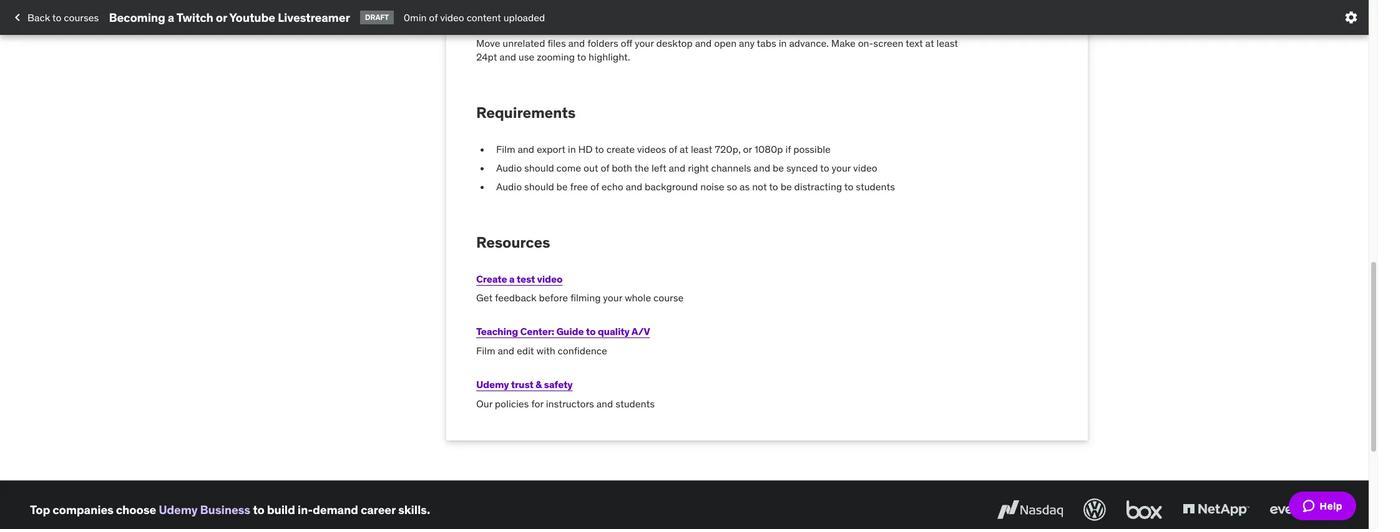 Task type: vqa. For each thing, say whether or not it's contained in the screenshot.
Was
no



Task type: locate. For each thing, give the bounding box(es) containing it.
audio up resources
[[496, 181, 522, 193]]

0 vertical spatial audio
[[496, 162, 522, 174]]

0 vertical spatial udemy
[[476, 379, 509, 391]]

if
[[786, 143, 791, 155]]

1 horizontal spatial film
[[496, 143, 516, 155]]

a left test
[[509, 273, 515, 285]]

at right text
[[926, 37, 935, 49]]

0 vertical spatial your
[[635, 37, 654, 49]]

least up right on the top of the page
[[691, 143, 713, 155]]

2 should from the top
[[525, 181, 554, 193]]

be down synced
[[781, 181, 792, 193]]

your up distracting at the top of the page
[[832, 162, 851, 174]]

of right videos
[[669, 143, 678, 155]]

nasdaq image
[[995, 496, 1067, 524]]

0 horizontal spatial least
[[691, 143, 713, 155]]

a
[[168, 10, 174, 25], [509, 273, 515, 285]]

1 vertical spatial should
[[525, 181, 554, 193]]

film down teaching
[[476, 345, 496, 357]]

audio down requirements
[[496, 162, 522, 174]]

should for come
[[525, 162, 554, 174]]

tabs
[[757, 37, 777, 49]]

build
[[267, 502, 295, 517]]

1080p
[[755, 143, 783, 155]]

and right instructors
[[597, 397, 613, 410]]

unrelated
[[503, 37, 545, 49]]

0 horizontal spatial in
[[568, 143, 576, 155]]

out
[[584, 162, 599, 174]]

0 vertical spatial a
[[168, 10, 174, 25]]

clean
[[554, 19, 579, 31]]

courses
[[64, 11, 99, 24]]

echo
[[602, 181, 624, 193]]

draft
[[365, 12, 389, 22]]

0 horizontal spatial students
[[616, 397, 655, 410]]

0 horizontal spatial video
[[440, 11, 464, 24]]

eventbrite image
[[1268, 496, 1339, 524]]

policies
[[495, 397, 529, 410]]

least
[[937, 37, 959, 49], [691, 143, 713, 155]]

create
[[607, 143, 635, 155]]

video
[[440, 11, 464, 24], [854, 162, 878, 174], [537, 273, 563, 285]]

in-
[[298, 502, 313, 517]]

0min
[[404, 11, 427, 24]]

course settings image
[[1344, 10, 1359, 25]]

1 vertical spatial a
[[509, 273, 515, 285]]

udemy right choose
[[159, 502, 198, 517]]

teaching
[[476, 326, 518, 338]]

1 vertical spatial at
[[680, 143, 689, 155]]

companies
[[53, 502, 114, 517]]

1 vertical spatial your
[[832, 162, 851, 174]]

of
[[429, 11, 438, 24], [669, 143, 678, 155], [601, 162, 610, 174], [591, 181, 599, 193]]

create a test video
[[476, 273, 563, 285]]

2 vertical spatial your
[[603, 292, 623, 304]]

1 vertical spatial udemy
[[159, 502, 198, 517]]

in right tabs
[[779, 37, 787, 49]]

should
[[525, 162, 554, 174], [525, 181, 554, 193]]

and left edit
[[498, 345, 515, 357]]

udemy business link
[[159, 502, 250, 517]]

distracting
[[795, 181, 843, 193]]

for screencasts, clean up. move unrelated files and folders off your desktop and open any tabs in advance. make on-screen text at least 24pt and use zooming to highlight.
[[476, 19, 959, 63]]

1 audio from the top
[[496, 162, 522, 174]]

1 horizontal spatial your
[[635, 37, 654, 49]]

your right off
[[635, 37, 654, 49]]

2 horizontal spatial video
[[854, 162, 878, 174]]

be left free
[[557, 181, 568, 193]]

and left export
[[518, 143, 535, 155]]

0 horizontal spatial your
[[603, 292, 623, 304]]

&
[[536, 379, 542, 391]]

right
[[688, 162, 709, 174]]

udemy up "our" on the left bottom of the page
[[476, 379, 509, 391]]

1 vertical spatial students
[[616, 397, 655, 410]]

on-
[[858, 37, 874, 49]]

or right 720p, on the right top of the page
[[743, 143, 752, 155]]

to right distracting at the top of the page
[[845, 181, 854, 193]]

to right zooming
[[577, 51, 586, 63]]

screencasts,
[[493, 19, 552, 31]]

2 horizontal spatial your
[[832, 162, 851, 174]]

and right files on the top left
[[569, 37, 585, 49]]

your inside for screencasts, clean up. move unrelated files and folders off your desktop and open any tabs in advance. make on-screen text at least 24pt and use zooming to highlight.
[[635, 37, 654, 49]]

1 horizontal spatial video
[[537, 273, 563, 285]]

possible
[[794, 143, 831, 155]]

2 audio from the top
[[496, 181, 522, 193]]

in left hd
[[568, 143, 576, 155]]

0 vertical spatial at
[[926, 37, 935, 49]]

udemy
[[476, 379, 509, 391], [159, 502, 198, 517]]

at
[[926, 37, 935, 49], [680, 143, 689, 155]]

get
[[476, 292, 493, 304]]

to right the guide
[[586, 326, 596, 338]]

content
[[467, 11, 501, 24]]

1 vertical spatial or
[[743, 143, 752, 155]]

to right the "not"
[[769, 181, 779, 193]]

free
[[570, 181, 588, 193]]

0 vertical spatial or
[[216, 10, 227, 25]]

and
[[569, 37, 585, 49], [695, 37, 712, 49], [500, 51, 516, 63], [518, 143, 535, 155], [669, 162, 686, 174], [754, 162, 771, 174], [626, 181, 643, 193], [498, 345, 515, 357], [597, 397, 613, 410]]

film for film and export in hd to create videos of at least 720p, or 1080p if possible
[[496, 143, 516, 155]]

1 horizontal spatial udemy
[[476, 379, 509, 391]]

to left build
[[253, 502, 265, 517]]

make
[[832, 37, 856, 49]]

0 vertical spatial in
[[779, 37, 787, 49]]

center:
[[520, 326, 555, 338]]

for
[[476, 19, 491, 31]]

or
[[216, 10, 227, 25], [743, 143, 752, 155]]

720p,
[[715, 143, 741, 155]]

students
[[856, 181, 895, 193], [616, 397, 655, 410]]

or right twitch
[[216, 10, 227, 25]]

box image
[[1124, 496, 1166, 524]]

to up distracting at the top of the page
[[821, 162, 830, 174]]

of right out
[[601, 162, 610, 174]]

0 horizontal spatial udemy
[[159, 502, 198, 517]]

0 horizontal spatial at
[[680, 143, 689, 155]]

1 horizontal spatial in
[[779, 37, 787, 49]]

a left twitch
[[168, 10, 174, 25]]

0 horizontal spatial film
[[476, 345, 496, 357]]

and left open
[[695, 37, 712, 49]]

1 horizontal spatial least
[[937, 37, 959, 49]]

your left whole
[[603, 292, 623, 304]]

should for be
[[525, 181, 554, 193]]

0 horizontal spatial a
[[168, 10, 174, 25]]

back to courses link
[[10, 7, 99, 28]]

resources
[[476, 233, 550, 252]]

1 should from the top
[[525, 162, 554, 174]]

teaching center: guide to quality a/v
[[476, 326, 650, 338]]

to inside for screencasts, clean up. move unrelated files and folders off your desktop and open any tabs in advance. make on-screen text at least 24pt and use zooming to highlight.
[[577, 51, 586, 63]]

1 vertical spatial film
[[476, 345, 496, 357]]

videos
[[637, 143, 666, 155]]

0 vertical spatial should
[[525, 162, 554, 174]]

1 horizontal spatial a
[[509, 273, 515, 285]]

guide
[[557, 326, 584, 338]]

be
[[773, 162, 784, 174], [557, 181, 568, 193], [781, 181, 792, 193]]

audio should come out of both the left and right channels and be synced to your video
[[496, 162, 878, 174]]

safety
[[544, 379, 573, 391]]

0 horizontal spatial or
[[216, 10, 227, 25]]

desktop
[[657, 37, 693, 49]]

film and export in hd to create videos of at least 720p, or 1080p if possible
[[496, 143, 831, 155]]

0 vertical spatial film
[[496, 143, 516, 155]]

film down requirements
[[496, 143, 516, 155]]

0 vertical spatial video
[[440, 11, 464, 24]]

least right text
[[937, 37, 959, 49]]

1 vertical spatial audio
[[496, 181, 522, 193]]

film
[[496, 143, 516, 155], [476, 345, 496, 357]]

at up "audio should come out of both the left and right channels and be synced to your video"
[[680, 143, 689, 155]]

0 vertical spatial least
[[937, 37, 959, 49]]

to right hd
[[595, 143, 604, 155]]

1 horizontal spatial at
[[926, 37, 935, 49]]

1 horizontal spatial students
[[856, 181, 895, 193]]

back to courses
[[27, 11, 99, 24]]

twitch
[[177, 10, 213, 25]]



Task type: describe. For each thing, give the bounding box(es) containing it.
whole
[[625, 292, 651, 304]]

advance.
[[790, 37, 829, 49]]

and up the "not"
[[754, 162, 771, 174]]

quality
[[598, 326, 630, 338]]

with
[[537, 345, 556, 357]]

come
[[557, 162, 581, 174]]

becoming a twitch or youtube livestreamer
[[109, 10, 350, 25]]

skills.
[[398, 502, 430, 517]]

audio should be free of echo and background noise so as not to be distracting to students
[[496, 181, 895, 193]]

get feedback before filming your whole course
[[476, 292, 684, 304]]

audio for audio should come out of both the left and right channels and be synced to your video
[[496, 162, 522, 174]]

to right back
[[52, 11, 61, 24]]

hd
[[579, 143, 593, 155]]

the
[[635, 162, 650, 174]]

uploaded
[[504, 11, 545, 24]]

zooming
[[537, 51, 575, 63]]

demand
[[313, 502, 358, 517]]

udemy trust & safety
[[476, 379, 573, 391]]

off
[[621, 37, 633, 49]]

career
[[361, 502, 396, 517]]

netapp image
[[1181, 496, 1253, 524]]

create a test video link
[[476, 273, 563, 285]]

1 vertical spatial least
[[691, 143, 713, 155]]

teaching center: guide to quality a/v link
[[476, 326, 650, 338]]

text
[[906, 37, 923, 49]]

and left use
[[500, 51, 516, 63]]

highlight.
[[589, 51, 630, 63]]

a for twitch
[[168, 10, 174, 25]]

left
[[652, 162, 667, 174]]

a for test
[[509, 273, 515, 285]]

open
[[715, 37, 737, 49]]

udemy trust & safety link
[[476, 379, 573, 391]]

1 vertical spatial in
[[568, 143, 576, 155]]

in inside for screencasts, clean up. move unrelated files and folders off your desktop and open any tabs in advance. make on-screen text at least 24pt and use zooming to highlight.
[[779, 37, 787, 49]]

a/v
[[632, 326, 650, 338]]

both
[[612, 162, 633, 174]]

trust
[[511, 379, 534, 391]]

any
[[739, 37, 755, 49]]

course
[[654, 292, 684, 304]]

synced
[[787, 162, 818, 174]]

and right left
[[669, 162, 686, 174]]

so
[[727, 181, 738, 193]]

be down the 1080p
[[773, 162, 784, 174]]

screen
[[874, 37, 904, 49]]

our policies for instructors and students
[[476, 397, 655, 410]]

1 horizontal spatial or
[[743, 143, 752, 155]]

files
[[548, 37, 566, 49]]

0min of video content uploaded
[[404, 11, 545, 24]]

instructors
[[546, 397, 594, 410]]

up.
[[581, 19, 596, 31]]

noise
[[701, 181, 725, 193]]

test
[[517, 273, 535, 285]]

before
[[539, 292, 568, 304]]

back
[[27, 11, 50, 24]]

becoming
[[109, 10, 165, 25]]

and down the
[[626, 181, 643, 193]]

least inside for screencasts, clean up. move unrelated files and folders off your desktop and open any tabs in advance. make on-screen text at least 24pt and use zooming to highlight.
[[937, 37, 959, 49]]

create
[[476, 273, 507, 285]]

of right free
[[591, 181, 599, 193]]

of right 0min
[[429, 11, 438, 24]]

feedback
[[495, 292, 537, 304]]

24pt
[[476, 51, 497, 63]]

business
[[200, 502, 250, 517]]

as
[[740, 181, 750, 193]]

channels
[[712, 162, 752, 174]]

medium image
[[10, 10, 25, 25]]

move
[[476, 37, 501, 49]]

film for film and edit with confidence
[[476, 345, 496, 357]]

filming
[[571, 292, 601, 304]]

audio for audio should be free of echo and background noise so as not to be distracting to students
[[496, 181, 522, 193]]

requirements
[[476, 103, 576, 122]]

use
[[519, 51, 535, 63]]

folders
[[588, 37, 619, 49]]

at inside for screencasts, clean up. move unrelated files and folders off your desktop and open any tabs in advance. make on-screen text at least 24pt and use zooming to highlight.
[[926, 37, 935, 49]]

2 vertical spatial video
[[537, 273, 563, 285]]

not
[[753, 181, 767, 193]]

youtube
[[229, 10, 275, 25]]

our
[[476, 397, 493, 410]]

film and edit with confidence
[[476, 345, 607, 357]]

livestreamer
[[278, 10, 350, 25]]

top
[[30, 502, 50, 517]]

top companies choose udemy business to build in-demand career skills.
[[30, 502, 430, 517]]

edit
[[517, 345, 534, 357]]

for
[[532, 397, 544, 410]]

confidence
[[558, 345, 607, 357]]

0 vertical spatial students
[[856, 181, 895, 193]]

export
[[537, 143, 566, 155]]

background
[[645, 181, 698, 193]]

volkswagen image
[[1082, 496, 1109, 524]]

1 vertical spatial video
[[854, 162, 878, 174]]

choose
[[116, 502, 156, 517]]



